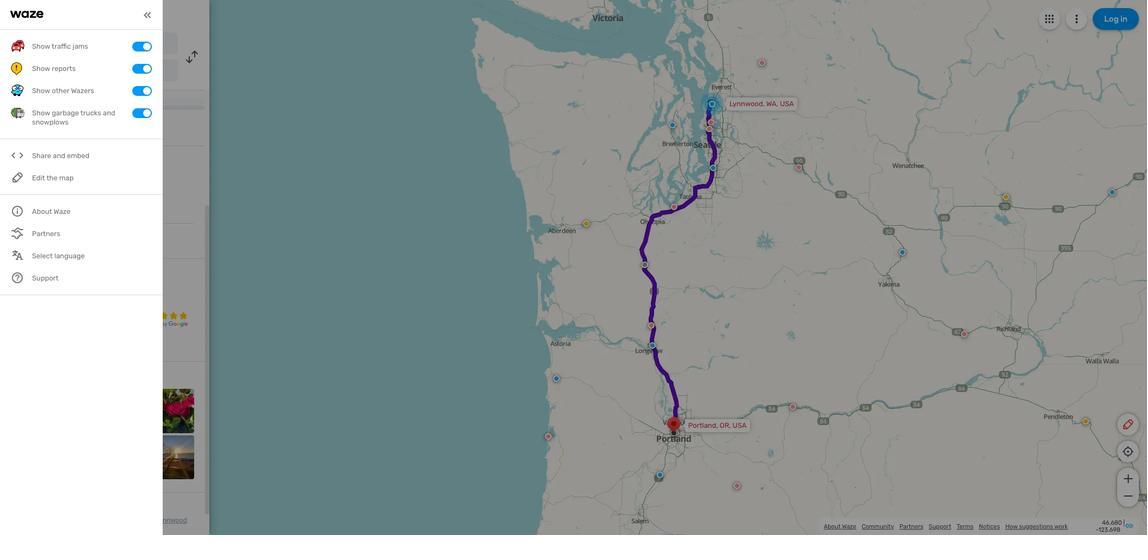 Task type: vqa. For each thing, say whether or not it's contained in the screenshot.
the Manhattan,
no



Task type: describe. For each thing, give the bounding box(es) containing it.
or, for portland
[[74, 68, 84, 75]]

46.680 | -123.698
[[1096, 520, 1125, 534]]

computer image
[[11, 235, 24, 248]]

5 for 5
[[139, 276, 158, 312]]

how
[[1005, 524, 1018, 531]]

driving
[[65, 9, 97, 21]]

image 8 of lynnwood, lynnwood image
[[150, 436, 194, 480]]

and
[[53, 152, 65, 160]]

190.1
[[30, 82, 46, 90]]

community
[[862, 524, 894, 531]]

zoom out image
[[1121, 490, 1135, 503]]

4
[[11, 290, 16, 299]]

support link
[[929, 524, 951, 531]]

driving
[[11, 527, 32, 535]]

image 4 of lynnwood, lynnwood image
[[150, 389, 194, 434]]

5 4 3
[[11, 282, 16, 308]]

miles
[[48, 82, 68, 90]]

46.680
[[1102, 520, 1122, 527]]

about
[[824, 524, 841, 531]]

notices link
[[979, 524, 1000, 531]]

-
[[1096, 527, 1099, 534]]

share and embed link
[[11, 145, 152, 167]]

lynnwood inside lynnwood, lynnwood driving directions
[[156, 517, 187, 525]]

pencil image
[[1122, 419, 1135, 432]]

link image
[[1125, 522, 1134, 531]]

partners link
[[899, 524, 923, 531]]

zoom in image
[[1121, 473, 1135, 486]]

review
[[11, 267, 36, 277]]

or, for portland,
[[720, 422, 731, 430]]

partners
[[899, 524, 923, 531]]

summary
[[38, 267, 71, 277]]

lynnwood, for lynnwood
[[122, 517, 154, 525]]

portland, or, usa
[[688, 422, 747, 430]]

123.698
[[1098, 527, 1121, 534]]

about waze community partners support terms notices how suggestions work
[[824, 524, 1068, 531]]

code image
[[11, 149, 24, 163]]



Task type: locate. For each thing, give the bounding box(es) containing it.
current location image
[[11, 37, 24, 50]]

5 for 5 4 3
[[11, 282, 15, 291]]

lynnwood, inside lynnwood, lynnwood driving directions
[[122, 517, 154, 525]]

portland,
[[688, 422, 718, 430]]

1 horizontal spatial 5
[[139, 276, 158, 312]]

1 vertical spatial wa,
[[766, 100, 778, 108]]

0 horizontal spatial directions
[[33, 527, 64, 535]]

portland or, usa
[[40, 67, 98, 76]]

or,
[[74, 68, 84, 75], [720, 422, 731, 430]]

lynnwood
[[40, 40, 76, 49], [11, 158, 65, 171], [156, 517, 187, 525]]

0 horizontal spatial 5
[[11, 282, 15, 291]]

1 horizontal spatial wa,
[[79, 41, 91, 48]]

www.ci.lynnwood.wa.us
[[33, 236, 117, 246]]

suggestions
[[1019, 524, 1053, 531]]

1 vertical spatial or,
[[720, 422, 731, 430]]

0 vertical spatial lynnwood
[[40, 40, 76, 49]]

waze
[[842, 524, 856, 531]]

0 vertical spatial lynnwood wa, usa
[[40, 40, 105, 49]]

0 horizontal spatial wa,
[[11, 173, 24, 182]]

directions inside lynnwood, lynnwood driving directions
[[33, 527, 64, 535]]

embed
[[67, 152, 90, 160]]

wa,
[[79, 41, 91, 48], [766, 100, 778, 108], [11, 173, 24, 182]]

0 vertical spatial directions
[[100, 9, 145, 21]]

directions
[[100, 9, 145, 21], [33, 527, 64, 535]]

0 vertical spatial wa,
[[79, 41, 91, 48]]

2 horizontal spatial wa,
[[766, 100, 778, 108]]

or, inside portland or, usa
[[74, 68, 84, 75]]

about waze link
[[824, 524, 856, 531]]

0 horizontal spatial or,
[[74, 68, 84, 75]]

work
[[1054, 524, 1068, 531]]

lynnwood wa, usa left embed
[[11, 158, 65, 182]]

0 vertical spatial lynnwood,
[[729, 100, 765, 108]]

driving directions
[[65, 9, 145, 21]]

1 horizontal spatial directions
[[100, 9, 145, 21]]

0 vertical spatial or,
[[74, 68, 84, 75]]

lynnwood, wa, usa
[[729, 100, 794, 108]]

usa
[[92, 41, 105, 48], [85, 68, 98, 75], [780, 100, 794, 108], [26, 173, 41, 182], [733, 422, 747, 430]]

190.1 miles
[[30, 82, 68, 90]]

directions right the driving
[[100, 9, 145, 21]]

5
[[139, 276, 158, 312], [11, 282, 15, 291]]

support
[[929, 524, 951, 531]]

or, right portland
[[74, 68, 84, 75]]

share
[[32, 152, 51, 160]]

or, right portland,
[[720, 422, 731, 430]]

2 vertical spatial wa,
[[11, 173, 24, 182]]

lynnwood, lynnwood driving directions link
[[11, 517, 187, 535]]

lynnwood, lynnwood driving directions
[[11, 517, 187, 535]]

portland
[[40, 67, 70, 76]]

1 vertical spatial lynnwood,
[[122, 517, 154, 525]]

directions right driving
[[33, 527, 64, 535]]

3
[[11, 299, 15, 308]]

review summary
[[11, 267, 71, 277]]

notices
[[979, 524, 1000, 531]]

share and embed
[[32, 152, 90, 160]]

1 vertical spatial lynnwood wa, usa
[[11, 158, 65, 182]]

2 vertical spatial lynnwood
[[156, 517, 187, 525]]

usa inside portland or, usa
[[85, 68, 98, 75]]

how suggestions work link
[[1005, 524, 1068, 531]]

0 horizontal spatial lynnwood,
[[122, 517, 154, 525]]

1 horizontal spatial or,
[[720, 422, 731, 430]]

location image
[[11, 64, 24, 77]]

lynnwood, for wa,
[[729, 100, 765, 108]]

lynnwood,
[[729, 100, 765, 108], [122, 517, 154, 525]]

community link
[[862, 524, 894, 531]]

lynnwood wa, usa
[[40, 40, 105, 49], [11, 158, 65, 182]]

5 inside 5 4 3
[[11, 282, 15, 291]]

1 horizontal spatial lynnwood,
[[729, 100, 765, 108]]

1 vertical spatial directions
[[33, 527, 64, 535]]

|
[[1123, 520, 1125, 527]]

1 vertical spatial lynnwood
[[11, 158, 65, 171]]

terms link
[[957, 524, 974, 531]]

lynnwood wa, usa up portland or, usa in the left top of the page
[[40, 40, 105, 49]]

terms
[[957, 524, 974, 531]]



